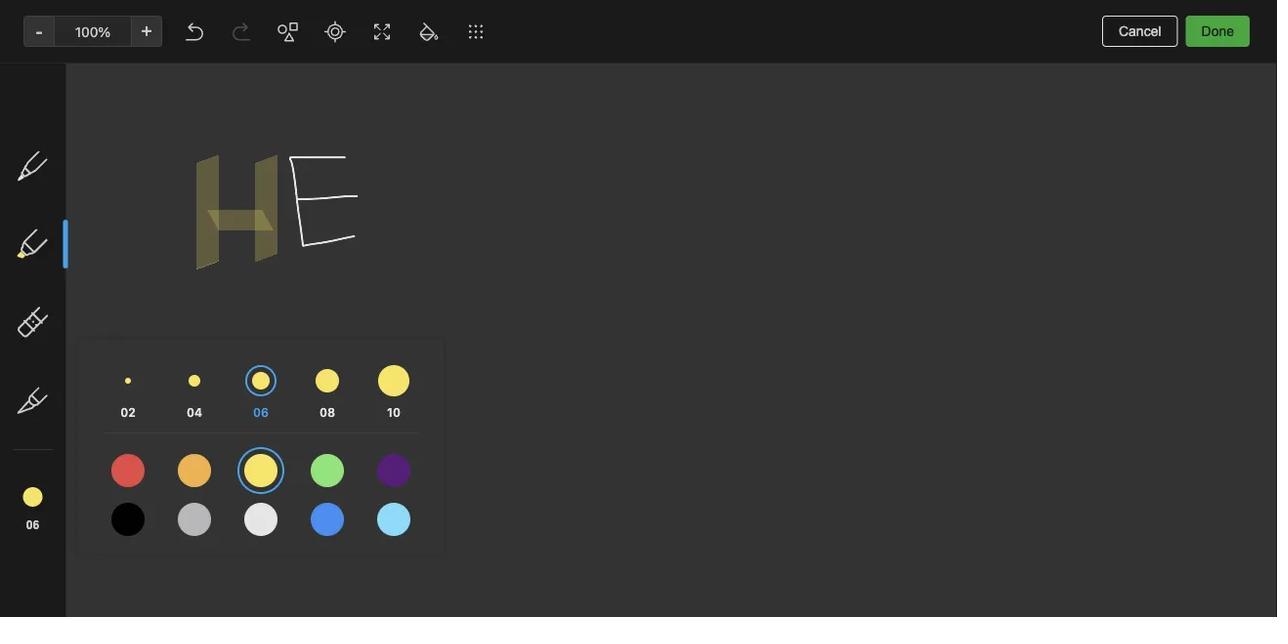 Task type: locate. For each thing, give the bounding box(es) containing it.
3 down major
[[451, 585, 460, 601]]

2 horizontal spatial to
[[455, 330, 468, 346]]

0 horizontal spatial to
[[282, 406, 294, 422]]

minutes up background
[[293, 333, 337, 347]]

task down nike
[[375, 585, 403, 601]]

ago up background
[[340, 333, 361, 347]]

2 horizontal spatial the
[[522, 330, 542, 346]]

tree containing home
[[0, 153, 235, 596]]

milestones
[[463, 524, 531, 540]]

formatting bar toolbar
[[607, 82, 1278, 132]]

a
[[260, 333, 267, 347]]

0 horizontal spatial the
[[298, 406, 319, 422]]

notes up the untitled
[[277, 59, 331, 82]]

evernote
[[459, 11, 516, 27]]

week up le...
[[506, 565, 541, 581]]

our
[[426, 309, 447, 326]]

minutes up 1/2 on the left bottom of page
[[276, 432, 320, 445]]

each
[[374, 330, 405, 346]]

nike
[[392, 524, 420, 540]]

task down major
[[419, 585, 448, 601]]

0 horizontal spatial 3
[[299, 565, 307, 581]]

1 horizontal spatial the
[[341, 309, 362, 326]]

1 horizontal spatial 2
[[456, 544, 464, 560]]

home
[[43, 161, 80, 177]]

1 horizontal spatial 3
[[451, 585, 460, 601]]

share
[[1176, 54, 1214, 70]]

minutes
[[293, 333, 337, 347], [276, 432, 320, 445]]

abroad
[[434, 406, 480, 422]]

recent notes
[[22, 251, 102, 266]]

0 vertical spatial 3
[[299, 565, 307, 581]]

cell
[[260, 350, 282, 367]]

0 vertical spatial ago
[[340, 333, 361, 347]]

task
[[332, 585, 361, 601], [375, 585, 403, 601], [419, 585, 448, 601], [464, 585, 492, 601]]

2 vertical spatial the
[[298, 406, 319, 422]]

1 vertical spatial to
[[308, 386, 321, 402]]

this
[[302, 289, 325, 305]]

ago
[[340, 333, 361, 347], [323, 432, 344, 445]]

mood
[[500, 289, 535, 305], [484, 309, 520, 326]]

1
[[335, 544, 341, 560], [365, 585, 371, 601]]

notes up tasks on the bottom left
[[43, 393, 80, 409]]

daily
[[451, 309, 480, 326]]

summary lululemon nike major milestones 100 sales week 1 mm/dd/yy week 2 mm/dd/yy week 3 mm/dd/yy week 4 mm/dd/yy week 5 mm/dd/yy task 1 task 2 task 3 task 4 le...
[[260, 524, 558, 601]]

untitled
[[260, 151, 312, 167]]

3
[[299, 565, 307, 581], [451, 585, 460, 601]]

1 horizontal spatial to
[[308, 386, 321, 402]]

things to do
[[260, 386, 341, 402]]

recent notes group
[[0, 216, 226, 393]]

1 vertical spatial notes
[[67, 251, 102, 266]]

0 vertical spatial to
[[455, 330, 468, 346]]

4 down major
[[422, 565, 430, 581]]

5
[[545, 565, 553, 581]]

4
[[422, 565, 430, 581], [496, 585, 505, 601]]

task left le...
[[464, 585, 492, 601]]

100
[[535, 524, 558, 540]]

to right go on the left
[[282, 406, 294, 422]]

the down track at bottom left
[[522, 330, 542, 346]]

0 horizontal spatial 4
[[422, 565, 430, 581]]

0 vertical spatial 4
[[422, 565, 430, 581]]

2 down nike
[[407, 585, 415, 601]]

mm/dd/yy
[[345, 544, 413, 560], [468, 544, 536, 560], [311, 565, 379, 581], [434, 565, 503, 581], [260, 585, 328, 601]]

1 task from the left
[[332, 585, 361, 601]]

1 vertical spatial 2
[[407, 585, 415, 601]]

summary
[[260, 524, 320, 540]]

the
[[341, 309, 362, 326], [522, 330, 542, 346], [298, 406, 319, 422]]

upgrade button
[[12, 528, 223, 567]]

beach
[[322, 406, 361, 422]]

notebooks
[[44, 467, 113, 483]]

0 vertical spatial 1
[[335, 544, 341, 560]]

tasks button
[[0, 416, 226, 448]]

first notebook button
[[667, 49, 785, 76]]

2 vertical spatial to
[[282, 406, 294, 422]]

square
[[408, 330, 451, 346]]

1 vertical spatial 4
[[496, 585, 505, 601]]

notes
[[277, 59, 331, 82], [67, 251, 102, 266], [43, 393, 80, 409]]

3 down summary
[[299, 565, 307, 581]]

new button
[[12, 103, 223, 138]]

None search field
[[25, 57, 209, 92]]

every
[[260, 309, 295, 326]]

to for do
[[308, 386, 321, 402]]

0 horizontal spatial 2
[[407, 585, 415, 601]]

just
[[260, 213, 284, 226]]

Note Editor text field
[[0, 0, 1278, 618]]

ago down the beach
[[323, 432, 344, 445]]

background
[[286, 350, 361, 367]]

to
[[455, 330, 468, 346], [308, 386, 321, 402], [282, 406, 294, 422]]

the right of
[[341, 309, 362, 326]]

2 down major
[[456, 544, 464, 560]]

about
[[260, 289, 298, 305]]

to down daily
[[455, 330, 468, 346]]

mood up change
[[484, 309, 520, 326]]

4 left le...
[[496, 585, 505, 601]]

0 vertical spatial notes
[[277, 59, 331, 82]]

1 vertical spatial ago
[[323, 432, 344, 445]]

task down lululemon
[[332, 585, 361, 601]]

few
[[270, 333, 290, 347]]

notes inside group
[[67, 251, 102, 266]]

just now
[[260, 213, 309, 226]]

1 vertical spatial 3
[[451, 585, 460, 601]]

a few minutes ago
[[260, 333, 361, 347]]

go to the beach - studying abroad
[[260, 406, 480, 422]]

accordin...
[[364, 350, 431, 367]]

2
[[456, 544, 464, 560], [407, 585, 415, 601]]

you
[[1122, 55, 1144, 70]]

tree
[[0, 153, 235, 596]]

week down sales
[[260, 565, 295, 581]]

to left 'do' in the bottom left of the page
[[308, 386, 321, 402]]

notes right recent
[[67, 251, 102, 266]]

the down things to do
[[298, 406, 319, 422]]

10 minutes ago
[[260, 432, 344, 445]]

1 horizontal spatial 4
[[496, 585, 505, 601]]

notebook
[[721, 55, 779, 70]]

mood up track at bottom left
[[500, 289, 535, 305]]

2 task from the left
[[375, 585, 403, 601]]

1 vertical spatial 1
[[365, 585, 371, 601]]



Task type: vqa. For each thing, say whether or not it's contained in the screenshot.
the Customize
no



Task type: describe. For each thing, give the bounding box(es) containing it.
tags button
[[0, 491, 226, 522]]

project plan #1
[[260, 503, 356, 519]]

3 task from the left
[[419, 585, 448, 601]]

studying
[[375, 406, 431, 422]]

1 vertical spatial the
[[522, 330, 542, 346]]

shortcuts button
[[0, 185, 226, 216]]

10
[[260, 432, 273, 445]]

week down nike
[[383, 565, 418, 581]]

-
[[365, 406, 371, 422]]

week down summary
[[296, 544, 331, 560]]

day
[[298, 309, 321, 326]]

project
[[260, 503, 306, 519]]

plan
[[310, 503, 337, 519]]

1 vertical spatial mood
[[484, 309, 520, 326]]

shortcuts
[[44, 192, 105, 208]]

sales
[[260, 544, 292, 560]]

1/2
[[282, 453, 298, 467]]

personal
[[520, 11, 576, 27]]

4 task from the left
[[464, 585, 492, 601]]

now
[[287, 213, 309, 226]]

notes link
[[0, 385, 226, 416]]

0 vertical spatial minutes
[[293, 333, 337, 347]]

0 vertical spatial 2
[[456, 544, 464, 560]]

expand note image
[[621, 51, 644, 74]]

lululemon
[[324, 524, 389, 540]]

template.
[[276, 330, 336, 346]]

do
[[324, 386, 341, 402]]

#1
[[341, 503, 356, 519]]

0 vertical spatial the
[[341, 309, 362, 326]]

recent
[[22, 251, 64, 266]]

of
[[325, 309, 338, 326]]

only
[[1092, 55, 1119, 70]]

year
[[365, 309, 392, 326]]

with
[[396, 309, 423, 326]]

track
[[524, 309, 562, 326]]

to for the
[[282, 406, 294, 422]]

only you
[[1092, 55, 1144, 70]]

go
[[260, 406, 278, 422]]

try evernote personal for free:
[[435, 11, 634, 27]]

2 vertical spatial notes
[[43, 393, 80, 409]]

chart
[[431, 289, 464, 305]]

try
[[435, 11, 455, 27]]

about this template: easily chart your mood every day of the year with our daily mood track er template. click each square to change the cell background accordin...
[[260, 289, 562, 367]]

Search text field
[[25, 57, 209, 92]]

1 horizontal spatial 1
[[365, 585, 371, 601]]

to inside about this template: easily chart your mood every day of the year with our daily mood track er template. click each square to change the cell background accordin...
[[455, 330, 468, 346]]

note window element
[[0, 0, 1278, 618]]

tags
[[44, 498, 74, 514]]

for
[[580, 11, 598, 27]]

first
[[691, 55, 717, 70]]

er
[[260, 309, 562, 346]]

template:
[[328, 289, 388, 305]]

major
[[424, 524, 459, 540]]

things
[[260, 386, 304, 402]]

1 vertical spatial minutes
[[276, 432, 320, 445]]

expand tags image
[[5, 499, 21, 514]]

notebooks link
[[0, 459, 226, 491]]

change
[[472, 330, 518, 346]]

home link
[[0, 153, 235, 185]]

le...
[[508, 585, 535, 601]]

first notebook
[[691, 55, 779, 70]]

settings image
[[199, 16, 223, 39]]

0 horizontal spatial 1
[[335, 544, 341, 560]]

easily
[[391, 289, 428, 305]]

week down major
[[417, 544, 452, 560]]

click
[[340, 330, 371, 346]]

free:
[[601, 11, 634, 27]]

your
[[468, 289, 496, 305]]

upgrade
[[101, 539, 159, 556]]

new
[[43, 112, 71, 128]]

tasks
[[43, 424, 79, 440]]

0 vertical spatial mood
[[500, 289, 535, 305]]

share button
[[1159, 47, 1231, 78]]



